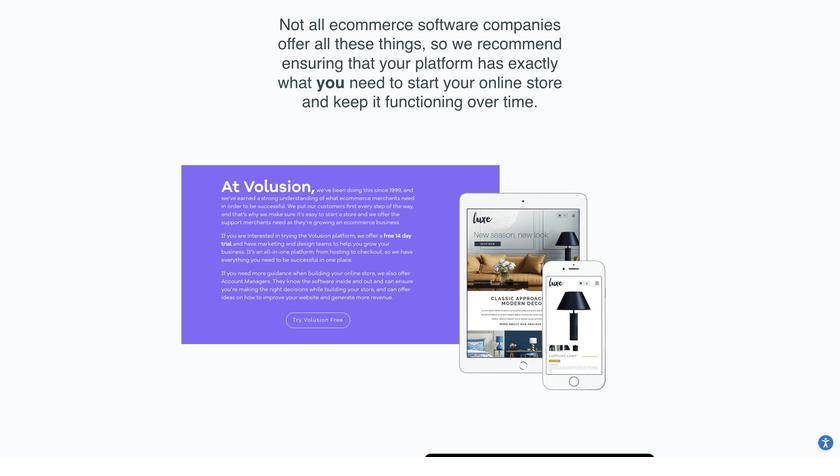 Task type: locate. For each thing, give the bounding box(es) containing it.
the left way,
[[393, 204, 402, 210]]

checkout,
[[358, 250, 383, 255]]

0 vertical spatial software
[[418, 15, 479, 34]]

0 horizontal spatial an
[[256, 250, 263, 255]]

need down make
[[273, 220, 286, 226]]

we
[[452, 35, 473, 53], [260, 212, 267, 218], [369, 212, 376, 218], [357, 234, 365, 239], [392, 250, 399, 255], [378, 271, 385, 277]]

grow
[[364, 242, 377, 247]]

1 horizontal spatial in
[[275, 234, 280, 239]]

0 horizontal spatial online
[[344, 271, 361, 277]]

1 vertical spatial so
[[385, 250, 391, 255]]

have up the it's in the left of the page
[[244, 242, 256, 247]]

and
[[302, 93, 329, 111], [404, 188, 413, 194], [221, 212, 231, 218], [358, 212, 368, 218], [233, 242, 243, 247], [286, 242, 296, 247], [353, 279, 362, 285], [374, 279, 384, 285], [376, 287, 386, 293], [320, 296, 330, 301]]

managers.
[[245, 279, 271, 285]]

in
[[221, 204, 226, 210], [275, 234, 280, 239], [320, 258, 325, 263]]

functioning
[[385, 93, 463, 111]]

we down '14'
[[392, 250, 399, 255]]

store inside we've been doing this since 1999, and we've earned a strong understanding of what ecommerce merchants need in order to be successful. we put our customers first every step of the way, and that's why we make sure it's easy to start a store and we offer the support merchants need as they're growing an ecommerce business.
[[343, 212, 357, 218]]

0 horizontal spatial one
[[280, 250, 290, 255]]

business. up everything in the left of the page
[[221, 250, 245, 255]]

1 horizontal spatial one
[[326, 258, 336, 263]]

0 vertical spatial if
[[221, 234, 226, 239]]

in up the marketing
[[275, 234, 280, 239]]

companies
[[483, 15, 561, 34]]

they're
[[294, 220, 312, 226]]

volusion right try
[[304, 318, 329, 323]]

your inside and have marketing and design teams to help you grow your business. it's an all-in-one platform, from hosting to checkout, so we have everything you need to be successful in one place.
[[378, 242, 390, 247]]

you up account
[[227, 271, 237, 277]]

you
[[316, 73, 345, 92], [227, 234, 237, 239], [353, 242, 363, 247], [251, 258, 260, 263], [227, 271, 237, 277]]

need up account
[[238, 271, 251, 277]]

not
[[279, 15, 304, 34]]

0 vertical spatial online
[[479, 73, 522, 92]]

you down ensuring
[[316, 73, 345, 92]]

1 horizontal spatial more
[[356, 296, 370, 301]]

software inside if you need more guidance when building your online store, we also offer account managers. they know the software inside and out and can ensure you're making the right decisions while building your store, and can offer ideas on how to improve your website and generate more revenue.
[[312, 279, 334, 285]]

we up platform
[[452, 35, 473, 53]]

if up trial
[[221, 234, 226, 239]]

need inside if you need more guidance when building your online store, we also offer account managers. they know the software inside and out and can ensure you're making the right decisions while building your store, and can offer ideas on how to improve your website and generate more revenue.
[[238, 271, 251, 277]]

volusion
[[309, 234, 331, 239], [304, 318, 329, 323]]

store down exactly
[[527, 73, 563, 92]]

need down the that
[[349, 73, 385, 92]]

so inside not all ecommerce software companies offer all these things, so we recommend ensuring that your platform has exactly what
[[431, 35, 448, 53]]

1 vertical spatial an
[[256, 250, 263, 255]]

in down from
[[320, 258, 325, 263]]

all up ensuring
[[314, 35, 331, 53]]

why
[[248, 212, 259, 218]]

business. up free
[[376, 220, 400, 226]]

online
[[479, 73, 522, 92], [344, 271, 361, 277]]

if for if you need more guidance when building your online store, we also offer account managers. they know the software inside and out and can ensure you're making the right decisions while building your store, and can offer ideas on how to improve your website and generate more revenue.
[[221, 271, 226, 277]]

0 vertical spatial have
[[244, 242, 256, 247]]

since
[[375, 188, 388, 194]]

have
[[244, 242, 256, 247], [401, 250, 413, 255]]

offer down "not"
[[278, 35, 310, 53]]

help
[[340, 242, 352, 247]]

0 horizontal spatial have
[[244, 242, 256, 247]]

0 vertical spatial so
[[431, 35, 448, 53]]

if up account
[[221, 271, 226, 277]]

1 vertical spatial have
[[401, 250, 413, 255]]

2 vertical spatial a
[[380, 234, 383, 239]]

what
[[278, 73, 312, 92], [326, 196, 339, 202]]

0 vertical spatial in
[[221, 204, 226, 210]]

online inside if you need more guidance when building your online store, we also offer account managers. they know the software inside and out and can ensure you're making the right decisions while building your store, and can offer ideas on how to improve your website and generate more revenue.
[[344, 271, 361, 277]]

if
[[221, 234, 226, 239], [221, 271, 226, 277]]

an right growing
[[336, 220, 343, 226]]

business.
[[376, 220, 400, 226], [221, 250, 245, 255]]

one down from
[[326, 258, 336, 263]]

need down all-
[[262, 258, 275, 263]]

can down "also"
[[385, 279, 394, 285]]

platform, up the successful
[[291, 250, 315, 255]]

be up why
[[250, 204, 256, 210]]

1 horizontal spatial start
[[408, 73, 439, 92]]

you inside if you need more guidance when building your online store, we also offer account managers. they know the software inside and out and can ensure you're making the right decisions while building your store, and can offer ideas on how to improve your website and generate more revenue.
[[227, 271, 237, 277]]

start up functioning
[[408, 73, 439, 92]]

need to start your online store and keep it functioning over time.
[[302, 73, 563, 111]]

1 horizontal spatial platform,
[[332, 234, 356, 239]]

this
[[364, 188, 373, 194]]

one down the marketing
[[280, 250, 290, 255]]

1 vertical spatial volusion
[[304, 318, 329, 323]]

when
[[293, 271, 307, 277]]

0 vertical spatial start
[[408, 73, 439, 92]]

your up 'inside'
[[331, 271, 343, 277]]

1 horizontal spatial be
[[283, 258, 289, 263]]

keep
[[333, 93, 368, 111]]

be
[[250, 204, 256, 210], [283, 258, 289, 263]]

1 vertical spatial we've
[[221, 196, 236, 202]]

0 vertical spatial store
[[527, 73, 563, 92]]

an right the it's in the left of the page
[[256, 250, 263, 255]]

start down customers
[[326, 212, 338, 218]]

0 vertical spatial more
[[252, 271, 266, 277]]

1 vertical spatial merchants
[[243, 220, 271, 226]]

an
[[336, 220, 343, 226], [256, 250, 263, 255]]

the up the design at left
[[299, 234, 307, 239]]

building up while at the bottom left
[[308, 271, 330, 277]]

ecommerce inside not all ecommerce software companies offer all these things, so we recommend ensuring that your platform has exactly what
[[329, 15, 413, 34]]

your down decisions
[[286, 296, 298, 301]]

try volusion free link
[[286, 313, 350, 328]]

store,
[[362, 271, 376, 277], [361, 287, 375, 293]]

in left order
[[221, 204, 226, 210]]

a left free
[[380, 234, 383, 239]]

0 vertical spatial ecommerce
[[329, 15, 413, 34]]

we've been doing this since 1999, and we've earned a strong understanding of what ecommerce merchants need in order to be successful. we put our customers first every step of the way, and that's why we make sure it's easy to start a store and we offer the support merchants need as they're growing an ecommerce business.
[[221, 188, 415, 226]]

to
[[390, 73, 403, 92], [243, 204, 248, 210], [319, 212, 324, 218], [333, 242, 339, 247], [351, 250, 356, 255], [276, 258, 281, 263], [257, 296, 262, 301]]

your inside need to start your online store and keep it functioning over time.
[[443, 73, 475, 92]]

0 horizontal spatial software
[[312, 279, 334, 285]]

trying
[[282, 234, 297, 239]]

your down free
[[378, 242, 390, 247]]

as
[[287, 220, 293, 226]]

volusion up the teams
[[309, 234, 331, 239]]

building up 'generate'
[[325, 287, 346, 293]]

0 vertical spatial one
[[280, 250, 290, 255]]

1 vertical spatial start
[[326, 212, 338, 218]]

you're
[[221, 287, 238, 293]]

1 horizontal spatial store
[[527, 73, 563, 92]]

we up grow
[[357, 234, 365, 239]]

1 vertical spatial business.
[[221, 250, 245, 255]]

1 vertical spatial online
[[344, 271, 361, 277]]

1 vertical spatial a
[[339, 212, 342, 218]]

1 horizontal spatial software
[[418, 15, 479, 34]]

merchants
[[372, 196, 400, 202], [243, 220, 271, 226]]

everything
[[221, 258, 249, 263]]

merchants down why
[[243, 220, 271, 226]]

a left strong
[[257, 196, 260, 202]]

of right step
[[387, 204, 392, 210]]

your down things,
[[380, 54, 411, 72]]

a
[[257, 196, 260, 202], [339, 212, 342, 218], [380, 234, 383, 239]]

be up the guidance
[[283, 258, 289, 263]]

step
[[374, 204, 385, 210]]

a down customers
[[339, 212, 342, 218]]

0 horizontal spatial so
[[385, 250, 391, 255]]

all right "not"
[[309, 15, 325, 34]]

online up 'inside'
[[344, 271, 361, 277]]

place.
[[337, 258, 352, 263]]

all-
[[264, 250, 273, 255]]

luxe device image
[[459, 165, 606, 391]]

if inside if you need more guidance when building your online store, we also offer account managers. they know the software inside and out and can ensure you're making the right decisions while building your store, and can offer ideas on how to improve your website and generate more revenue.
[[221, 271, 226, 277]]

every
[[358, 204, 373, 210]]

more down out at left bottom
[[356, 296, 370, 301]]

successful
[[291, 258, 318, 263]]

what inside not all ecommerce software companies offer all these things, so we recommend ensuring that your platform has exactly what
[[278, 73, 312, 92]]

1 vertical spatial platform,
[[291, 250, 315, 255]]

of up customers
[[319, 196, 325, 202]]

store, up out at left bottom
[[362, 271, 376, 277]]

platform, up help
[[332, 234, 356, 239]]

we've up order
[[221, 196, 236, 202]]

strong
[[261, 196, 278, 202]]

so up platform
[[431, 35, 448, 53]]

free
[[331, 318, 343, 323]]

offer
[[278, 35, 310, 53], [378, 212, 390, 218], [366, 234, 378, 239], [398, 271, 410, 277], [398, 287, 411, 293]]

can up revenue. at the left bottom of page
[[388, 287, 397, 293]]

0 horizontal spatial be
[[250, 204, 256, 210]]

1 horizontal spatial an
[[336, 220, 343, 226]]

offer down step
[[378, 212, 390, 218]]

2 if from the top
[[221, 271, 226, 277]]

we've
[[317, 188, 331, 194], [221, 196, 236, 202]]

1 horizontal spatial online
[[479, 73, 522, 92]]

can
[[385, 279, 394, 285], [388, 287, 397, 293]]

store down the first
[[343, 212, 357, 218]]

0 vertical spatial all
[[309, 15, 325, 34]]

more up managers.
[[252, 271, 266, 277]]

inside
[[336, 279, 351, 285]]

1 horizontal spatial merchants
[[372, 196, 400, 202]]

the down managers.
[[260, 287, 268, 293]]

1 if from the top
[[221, 234, 226, 239]]

2 horizontal spatial in
[[320, 258, 325, 263]]

0 vertical spatial building
[[308, 271, 330, 277]]

online inside need to start your online store and keep it functioning over time.
[[479, 73, 522, 92]]

in-
[[273, 250, 280, 255]]

1 vertical spatial what
[[326, 196, 339, 202]]

1 vertical spatial be
[[283, 258, 289, 263]]

an inside we've been doing this since 1999, and we've earned a strong understanding of what ecommerce merchants need in order to be successful. we put our customers first every step of the way, and that's why we make sure it's easy to start a store and we offer the support merchants need as they're growing an ecommerce business.
[[336, 220, 343, 226]]

of
[[319, 196, 325, 202], [387, 204, 392, 210]]

0 vertical spatial a
[[257, 196, 260, 202]]

have down day
[[401, 250, 413, 255]]

1 vertical spatial store
[[343, 212, 357, 218]]

we inside if you need more guidance when building your online store, we also offer account managers. they know the software inside and out and can ensure you're making the right decisions while building your store, and can offer ideas on how to improve your website and generate more revenue.
[[378, 271, 385, 277]]

0 vertical spatial be
[[250, 204, 256, 210]]

store, down out at left bottom
[[361, 287, 375, 293]]

0 horizontal spatial store
[[343, 212, 357, 218]]

so down free
[[385, 250, 391, 255]]

1 vertical spatial one
[[326, 258, 336, 263]]

and inside need to start your online store and keep it functioning over time.
[[302, 93, 329, 111]]

from
[[316, 250, 329, 255]]

0 vertical spatial of
[[319, 196, 325, 202]]

ecommerce down doing
[[340, 196, 371, 202]]

more
[[252, 271, 266, 277], [356, 296, 370, 301]]

0 horizontal spatial platform,
[[291, 250, 315, 255]]

ecommerce up these
[[329, 15, 413, 34]]

0 horizontal spatial in
[[221, 204, 226, 210]]

we've left been
[[317, 188, 331, 194]]

your down platform
[[443, 73, 475, 92]]

1 horizontal spatial so
[[431, 35, 448, 53]]

what up customers
[[326, 196, 339, 202]]

0 horizontal spatial business.
[[221, 250, 245, 255]]

your
[[380, 54, 411, 72], [443, 73, 475, 92], [378, 242, 390, 247], [331, 271, 343, 277], [348, 287, 359, 293], [286, 296, 298, 301]]

so
[[431, 35, 448, 53], [385, 250, 391, 255]]

selling online image
[[424, 454, 655, 458]]

online down has
[[479, 73, 522, 92]]

1 horizontal spatial what
[[326, 196, 339, 202]]

ecommerce down every
[[344, 220, 375, 226]]

1 vertical spatial software
[[312, 279, 334, 285]]

1 horizontal spatial we've
[[317, 188, 331, 194]]

1 vertical spatial of
[[387, 204, 392, 210]]

in inside and have marketing and design teams to help you grow your business. it's an all-in-one platform, from hosting to checkout, so we have everything you need to be successful in one place.
[[320, 258, 325, 263]]

offer up ensure
[[398, 271, 410, 277]]

1 horizontal spatial business.
[[376, 220, 400, 226]]

0 vertical spatial an
[[336, 220, 343, 226]]

software inside not all ecommerce software companies offer all these things, so we recommend ensuring that your platform has exactly what
[[418, 15, 479, 34]]

the
[[393, 204, 402, 210], [391, 212, 400, 218], [299, 234, 307, 239], [302, 279, 311, 285], [260, 287, 268, 293]]

0 horizontal spatial what
[[278, 73, 312, 92]]

we left "also"
[[378, 271, 385, 277]]

what down ensuring
[[278, 73, 312, 92]]

be inside and have marketing and design teams to help you grow your business. it's an all-in-one platform, from hosting to checkout, so we have everything you need to be successful in one place.
[[283, 258, 289, 263]]

0 vertical spatial business.
[[376, 220, 400, 226]]

an inside and have marketing and design teams to help you grow your business. it's an all-in-one platform, from hosting to checkout, so we have everything you need to be successful in one place.
[[256, 250, 263, 255]]

hosting
[[330, 250, 350, 255]]

store
[[527, 73, 563, 92], [343, 212, 357, 218]]

0 horizontal spatial more
[[252, 271, 266, 277]]

that's
[[233, 212, 247, 218]]

we
[[288, 204, 296, 210]]

0 vertical spatial what
[[278, 73, 312, 92]]

2 vertical spatial in
[[320, 258, 325, 263]]

need
[[349, 73, 385, 92], [402, 196, 415, 202], [273, 220, 286, 226], [262, 258, 275, 263], [238, 271, 251, 277]]

0 horizontal spatial start
[[326, 212, 338, 218]]

1 vertical spatial if
[[221, 271, 226, 277]]

merchants down since
[[372, 196, 400, 202]]

platform, inside and have marketing and design teams to help you grow your business. it's an all-in-one platform, from hosting to checkout, so we have everything you need to be successful in one place.
[[291, 250, 315, 255]]



Task type: vqa. For each thing, say whether or not it's contained in the screenshot.
customer
no



Task type: describe. For each thing, give the bounding box(es) containing it.
the up '14'
[[391, 212, 400, 218]]

platform
[[415, 54, 473, 72]]

make
[[269, 212, 283, 218]]

1 vertical spatial more
[[356, 296, 370, 301]]

0 vertical spatial merchants
[[372, 196, 400, 202]]

are
[[238, 234, 246, 239]]

1 vertical spatial all
[[314, 35, 331, 53]]

need inside and have marketing and design teams to help you grow your business. it's an all-in-one platform, from hosting to checkout, so we have everything you need to be successful in one place.
[[262, 258, 275, 263]]

be inside we've been doing this since 1999, and we've earned a strong understanding of what ecommerce merchants need in order to be successful. we put our customers first every step of the way, and that's why we make sure it's easy to start a store and we offer the support merchants need as they're growing an ecommerce business.
[[250, 204, 256, 210]]

1999,
[[390, 188, 402, 194]]

over
[[468, 93, 499, 111]]

need up way,
[[402, 196, 415, 202]]

growing
[[314, 220, 335, 226]]

0 horizontal spatial a
[[257, 196, 260, 202]]

exactly
[[508, 54, 559, 72]]

not all ecommerce software companies offer all these things, so we recommend ensuring that your platform has exactly what
[[278, 15, 562, 92]]

if you need more guidance when building your online store, we also offer account managers. they know the software inside and out and can ensure you're making the right decisions while building your store, and can offer ideas on how to improve your website and generate more revenue.
[[221, 271, 413, 301]]

business. inside and have marketing and design teams to help you grow your business. it's an all-in-one platform, from hosting to checkout, so we have everything you need to be successful in one place.
[[221, 250, 245, 255]]

start inside we've been doing this since 1999, and we've earned a strong understanding of what ecommerce merchants need in order to be successful. we put our customers first every step of the way, and that's why we make sure it's easy to start a store and we offer the support merchants need as they're growing an ecommerce business.
[[326, 212, 338, 218]]

business. inside we've been doing this since 1999, and we've earned a strong understanding of what ecommerce merchants need in order to be successful. we put our customers first every step of the way, and that's why we make sure it's easy to start a store and we offer the support merchants need as they're growing an ecommerce business.
[[376, 220, 400, 226]]

what inside we've been doing this since 1999, and we've earned a strong understanding of what ecommerce merchants need in order to be successful. we put our customers first every step of the way, and that's why we make sure it's easy to start a store and we offer the support merchants need as they're growing an ecommerce business.
[[326, 196, 339, 202]]

we inside and have marketing and design teams to help you grow your business. it's an all-in-one platform, from hosting to checkout, so we have everything you need to be successful in one place.
[[392, 250, 399, 255]]

2 horizontal spatial a
[[380, 234, 383, 239]]

offer up grow
[[366, 234, 378, 239]]

free 14 day trial
[[221, 234, 412, 247]]

generate
[[332, 296, 355, 301]]

account
[[221, 279, 243, 285]]

put
[[297, 204, 306, 210]]

decisions
[[284, 287, 308, 293]]

0 horizontal spatial of
[[319, 196, 325, 202]]

easy
[[306, 212, 318, 218]]

0 vertical spatial platform,
[[332, 234, 356, 239]]

in inside we've been doing this since 1999, and we've earned a strong understanding of what ecommerce merchants need in order to be successful. we put our customers first every step of the way, and that's why we make sure it's easy to start a store and we offer the support merchants need as they're growing an ecommerce business.
[[221, 204, 226, 210]]

also
[[386, 271, 397, 277]]

offer inside we've been doing this since 1999, and we've earned a strong understanding of what ecommerce merchants need in order to be successful. we put our customers first every step of the way, and that's why we make sure it's easy to start a store and we offer the support merchants need as they're growing an ecommerce business.
[[378, 212, 390, 218]]

it's
[[297, 212, 304, 218]]

0 horizontal spatial merchants
[[243, 220, 271, 226]]

has
[[478, 54, 504, 72]]

doing
[[347, 188, 362, 194]]

on
[[236, 296, 243, 301]]

you up trial
[[227, 234, 237, 239]]

0 horizontal spatial we've
[[221, 196, 236, 202]]

14
[[396, 234, 401, 239]]

revenue.
[[371, 296, 393, 301]]

try
[[293, 318, 302, 323]]

1 vertical spatial ecommerce
[[340, 196, 371, 202]]

0 vertical spatial volusion
[[309, 234, 331, 239]]

1 vertical spatial building
[[325, 287, 346, 293]]

2 vertical spatial ecommerce
[[344, 220, 375, 226]]

ensure
[[396, 279, 413, 285]]

customers
[[318, 204, 345, 210]]

improve
[[263, 296, 285, 301]]

understanding
[[280, 196, 318, 202]]

how
[[244, 296, 255, 301]]

we down step
[[369, 212, 376, 218]]

ensuring
[[282, 54, 344, 72]]

we right why
[[260, 212, 267, 218]]

know
[[287, 279, 301, 285]]

successful.
[[258, 204, 286, 210]]

you right help
[[353, 242, 363, 247]]

support
[[221, 220, 242, 226]]

if for if you are interested in trying the volusion platform, we offer a
[[221, 234, 226, 239]]

website
[[299, 296, 319, 301]]

your down 'inside'
[[348, 287, 359, 293]]

it
[[373, 93, 381, 111]]

way,
[[403, 204, 414, 210]]

1 vertical spatial store,
[[361, 287, 375, 293]]

and have marketing and design teams to help you grow your business. it's an all-in-one platform, from hosting to checkout, so we have everything you need to be successful in one place.
[[221, 242, 413, 263]]

been
[[333, 188, 346, 194]]

recommend
[[477, 35, 562, 53]]

to inside if you need more guidance when building your online store, we also offer account managers. they know the software inside and out and can ensure you're making the right decisions while building your store, and can offer ideas on how to improve your website and generate more revenue.
[[257, 296, 262, 301]]

that
[[348, 54, 375, 72]]

the down "when"
[[302, 279, 311, 285]]

start inside need to start your online store and keep it functioning over time.
[[408, 73, 439, 92]]

design
[[297, 242, 315, 247]]

day
[[402, 234, 412, 239]]

you down the it's in the left of the page
[[251, 258, 260, 263]]

need inside need to start your online store and keep it functioning over time.
[[349, 73, 385, 92]]

first
[[347, 204, 357, 210]]

open accessibe: accessibility options, statement and help image
[[822, 438, 830, 448]]

out
[[364, 279, 373, 285]]

0 vertical spatial store,
[[362, 271, 376, 277]]

free
[[384, 234, 394, 239]]

0 vertical spatial we've
[[317, 188, 331, 194]]

these
[[335, 35, 374, 53]]

we inside not all ecommerce software companies offer all these things, so we recommend ensuring that your platform has exactly what
[[452, 35, 473, 53]]

store inside need to start your online store and keep it functioning over time.
[[527, 73, 563, 92]]

things,
[[379, 35, 426, 53]]

earned
[[237, 196, 256, 202]]

1 vertical spatial in
[[275, 234, 280, 239]]

try volusion free
[[293, 318, 343, 323]]

guidance
[[267, 271, 292, 277]]

they
[[273, 279, 285, 285]]

making
[[239, 287, 258, 293]]

interested
[[247, 234, 274, 239]]

0 vertical spatial can
[[385, 279, 394, 285]]

your inside not all ecommerce software companies offer all these things, so we recommend ensuring that your platform has exactly what
[[380, 54, 411, 72]]

ideas
[[221, 296, 235, 301]]

teams
[[316, 242, 332, 247]]

offer down ensure
[[398, 287, 411, 293]]

to inside need to start your online store and keep it functioning over time.
[[390, 73, 403, 92]]

trial
[[221, 242, 232, 247]]

free 14 day trial link
[[221, 234, 412, 247]]

so inside and have marketing and design teams to help you grow your business. it's an all-in-one platform, from hosting to checkout, so we have everything you need to be successful in one place.
[[385, 250, 391, 255]]

time.
[[503, 93, 538, 111]]

our
[[308, 204, 316, 210]]

order
[[228, 204, 242, 210]]

if you are interested in trying the volusion platform, we offer a
[[221, 234, 384, 239]]

sure
[[284, 212, 296, 218]]

1 horizontal spatial of
[[387, 204, 392, 210]]

while
[[310, 287, 323, 293]]

offer inside not all ecommerce software companies offer all these things, so we recommend ensuring that your platform has exactly what
[[278, 35, 310, 53]]

marketing
[[258, 242, 285, 247]]

1 horizontal spatial a
[[339, 212, 342, 218]]

right
[[270, 287, 282, 293]]

1 vertical spatial can
[[388, 287, 397, 293]]

it's
[[247, 250, 255, 255]]

1 horizontal spatial have
[[401, 250, 413, 255]]



